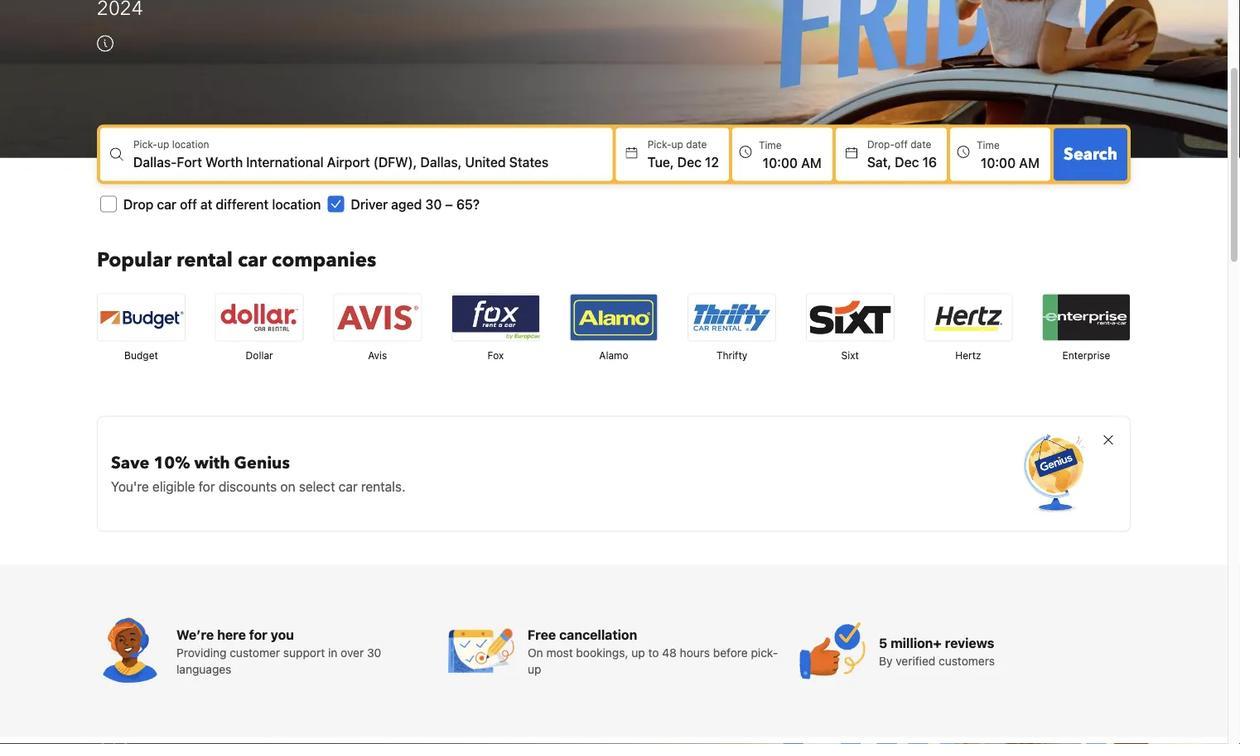 Task type: vqa. For each thing, say whether or not it's contained in the screenshot.
the middle the 'flights'
no



Task type: describe. For each thing, give the bounding box(es) containing it.
1 horizontal spatial location
[[272, 196, 321, 212]]

16
[[923, 154, 937, 170]]

30 inside we're here for you providing customer support in over 30 languages
[[367, 646, 381, 660]]

off inside drop-off date sat, dec 16
[[895, 139, 908, 150]]

you're
[[111, 479, 149, 494]]

over
[[341, 646, 364, 660]]

enterprise logo image
[[1043, 294, 1130, 341]]

at
[[200, 196, 212, 212]]

hours
[[680, 646, 710, 660]]

here
[[217, 627, 246, 643]]

free cancellation on most bookings, up to 48 hours before pick- up
[[528, 627, 778, 676]]

0 horizontal spatial car
[[157, 196, 176, 212]]

on
[[528, 646, 543, 660]]

different
[[216, 196, 269, 212]]

for inside we're here for you providing customer support in over 30 languages
[[249, 627, 268, 643]]

popular
[[97, 247, 172, 274]]

hertz logo image
[[925, 294, 1012, 341]]

date for 12
[[686, 139, 707, 150]]

free
[[528, 627, 556, 643]]

dollar
[[246, 350, 273, 362]]

save 10% with genius you're eligible for discounts on select car rentals.
[[111, 452, 406, 494]]

customers
[[939, 654, 995, 668]]

sixt
[[842, 350, 859, 362]]

hertz
[[956, 350, 981, 362]]

driver
[[351, 196, 388, 212]]

driver aged 30 – 65?
[[351, 196, 480, 212]]

date for 16
[[911, 139, 932, 150]]

before
[[713, 646, 748, 660]]

48
[[662, 646, 677, 660]]

bookings,
[[576, 646, 628, 660]]

see terms and conditions for more information image
[[97, 35, 114, 52]]

free cancellation image
[[448, 618, 515, 685]]

thrifty logo image
[[689, 294, 776, 341]]

most
[[546, 646, 573, 660]]

search button
[[1054, 128, 1128, 181]]

million+
[[891, 635, 942, 651]]

discounts
[[219, 479, 277, 494]]

popular rental car companies
[[97, 247, 376, 274]]

5 million+ reviews by verified customers
[[879, 635, 995, 668]]

fox logo image
[[452, 294, 539, 341]]

support
[[283, 646, 325, 660]]

we're here for you providing customer support in over 30 languages
[[176, 627, 381, 676]]

0 horizontal spatial location
[[172, 139, 209, 150]]

rental
[[177, 247, 233, 274]]



Task type: locate. For each thing, give the bounding box(es) containing it.
avis logo image
[[334, 294, 421, 341]]

1 horizontal spatial pick-
[[648, 139, 672, 150]]

pick- up "drop"
[[133, 139, 157, 150]]

with
[[194, 452, 230, 475]]

1 dec from the left
[[677, 154, 702, 170]]

eligible
[[152, 479, 195, 494]]

1 horizontal spatial off
[[895, 139, 908, 150]]

pick- for pick-up date tue, dec 12
[[648, 139, 672, 150]]

on
[[280, 479, 295, 494]]

budget
[[124, 350, 158, 362]]

drop car off at different location
[[123, 196, 321, 212]]

for up customer on the left bottom of the page
[[249, 627, 268, 643]]

we're here for you image
[[97, 618, 163, 685]]

drop-
[[867, 139, 895, 150]]

0 horizontal spatial off
[[180, 196, 197, 212]]

dec inside drop-off date sat, dec 16
[[895, 154, 919, 170]]

0 vertical spatial 30
[[425, 196, 442, 212]]

2 pick- from the left
[[648, 139, 672, 150]]

30
[[425, 196, 442, 212], [367, 646, 381, 660]]

0 vertical spatial location
[[172, 139, 209, 150]]

dec for 12
[[677, 154, 702, 170]]

dec
[[677, 154, 702, 170], [895, 154, 919, 170]]

enterprise
[[1063, 350, 1111, 362]]

save
[[111, 452, 149, 475]]

languages
[[176, 663, 231, 676]]

up
[[157, 139, 169, 150], [672, 139, 684, 150], [632, 646, 645, 660], [528, 663, 541, 676]]

see terms and conditions for more information image
[[97, 35, 114, 52]]

65?
[[456, 196, 480, 212]]

0 horizontal spatial pick-
[[133, 139, 157, 150]]

pick-up date tue, dec 12
[[648, 139, 719, 170]]

30 left the –
[[425, 196, 442, 212]]

car inside the 'save 10% with genius you're eligible for discounts on select car rentals.'
[[339, 479, 358, 494]]

alamo
[[599, 350, 629, 362]]

off
[[895, 139, 908, 150], [180, 196, 197, 212]]

date up 12
[[686, 139, 707, 150]]

Pick-up location field
[[133, 152, 613, 172]]

tue,
[[648, 154, 674, 170]]

for
[[198, 479, 215, 494], [249, 627, 268, 643]]

dec inside "pick-up date tue, dec 12"
[[677, 154, 702, 170]]

1 date from the left
[[686, 139, 707, 150]]

1 vertical spatial car
[[238, 247, 267, 274]]

rentals.
[[361, 479, 406, 494]]

1 pick- from the left
[[133, 139, 157, 150]]

car right select
[[339, 479, 358, 494]]

dollar logo image
[[216, 294, 303, 341]]

pick-up location
[[133, 139, 209, 150]]

pick- inside "pick-up date tue, dec 12"
[[648, 139, 672, 150]]

sixt logo image
[[807, 294, 894, 341]]

dec left 16
[[895, 154, 919, 170]]

0 vertical spatial for
[[198, 479, 215, 494]]

customer
[[230, 646, 280, 660]]

companies
[[272, 247, 376, 274]]

alamo logo image
[[570, 294, 657, 341]]

0 horizontal spatial 30
[[367, 646, 381, 660]]

fox
[[488, 350, 504, 362]]

sat,
[[867, 154, 892, 170]]

pick-
[[751, 646, 778, 660]]

dec for 16
[[895, 154, 919, 170]]

–
[[445, 196, 453, 212]]

2 dec from the left
[[895, 154, 919, 170]]

in
[[328, 646, 338, 660]]

date
[[686, 139, 707, 150], [911, 139, 932, 150]]

2 horizontal spatial car
[[339, 479, 358, 494]]

for down with
[[198, 479, 215, 494]]

thrifty
[[717, 350, 748, 362]]

providing
[[176, 646, 227, 660]]

0 horizontal spatial date
[[686, 139, 707, 150]]

you
[[271, 627, 294, 643]]

date inside "pick-up date tue, dec 12"
[[686, 139, 707, 150]]

5
[[879, 635, 888, 651]]

1 horizontal spatial 30
[[425, 196, 442, 212]]

1 horizontal spatial car
[[238, 247, 267, 274]]

we're
[[176, 627, 214, 643]]

10%
[[154, 452, 190, 475]]

1 vertical spatial 30
[[367, 646, 381, 660]]

select
[[299, 479, 335, 494]]

car right rental
[[238, 247, 267, 274]]

5 million+ reviews image
[[800, 618, 866, 685]]

car
[[157, 196, 176, 212], [238, 247, 267, 274], [339, 479, 358, 494]]

30 right over
[[367, 646, 381, 660]]

location right the different
[[272, 196, 321, 212]]

car right "drop"
[[157, 196, 176, 212]]

1 horizontal spatial dec
[[895, 154, 919, 170]]

for inside the 'save 10% with genius you're eligible for discounts on select car rentals.'
[[198, 479, 215, 494]]

genius
[[234, 452, 290, 475]]

pick-
[[133, 139, 157, 150], [648, 139, 672, 150]]

search
[[1064, 143, 1118, 166]]

by
[[879, 654, 893, 668]]

2 date from the left
[[911, 139, 932, 150]]

dec left 12
[[677, 154, 702, 170]]

location
[[172, 139, 209, 150], [272, 196, 321, 212]]

0 horizontal spatial for
[[198, 479, 215, 494]]

1 vertical spatial location
[[272, 196, 321, 212]]

up inside "pick-up date tue, dec 12"
[[672, 139, 684, 150]]

drop
[[123, 196, 154, 212]]

pick- up tue,
[[648, 139, 672, 150]]

date inside drop-off date sat, dec 16
[[911, 139, 932, 150]]

0 vertical spatial car
[[157, 196, 176, 212]]

aged
[[391, 196, 422, 212]]

location up at
[[172, 139, 209, 150]]

1 vertical spatial off
[[180, 196, 197, 212]]

verified
[[896, 654, 936, 668]]

1 horizontal spatial date
[[911, 139, 932, 150]]

12
[[705, 154, 719, 170]]

date up 16
[[911, 139, 932, 150]]

avis
[[368, 350, 387, 362]]

0 horizontal spatial dec
[[677, 154, 702, 170]]

pick- for pick-up location
[[133, 139, 157, 150]]

1 horizontal spatial for
[[249, 627, 268, 643]]

reviews
[[945, 635, 995, 651]]

budget logo image
[[98, 294, 185, 341]]

to
[[648, 646, 659, 660]]

1 vertical spatial for
[[249, 627, 268, 643]]

2 vertical spatial car
[[339, 479, 358, 494]]

cancellation
[[559, 627, 637, 643]]

drop-off date sat, dec 16
[[867, 139, 937, 170]]

0 vertical spatial off
[[895, 139, 908, 150]]



